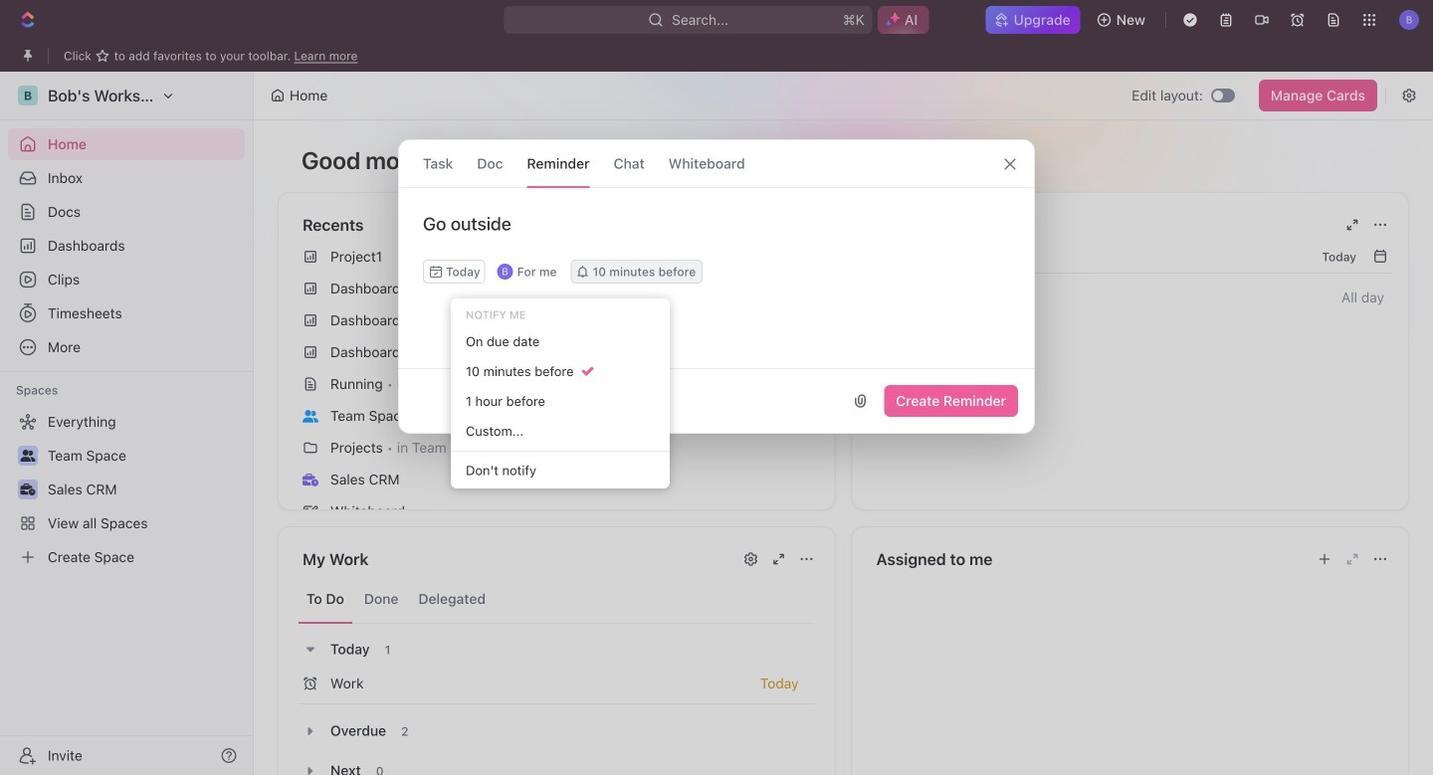 Task type: describe. For each thing, give the bounding box(es) containing it.
sidebar navigation
[[0, 72, 254, 775]]

user group image
[[303, 410, 319, 423]]

business time image
[[303, 474, 319, 486]]



Task type: locate. For each thing, give the bounding box(es) containing it.
Reminder na﻿me or type '/' for commands text field
[[399, 212, 1034, 260]]

tree
[[8, 406, 245, 573]]

dialog
[[398, 139, 1035, 434]]

tab list
[[299, 575, 815, 624]]

tree inside sidebar "navigation"
[[8, 406, 245, 573]]



Task type: vqa. For each thing, say whether or not it's contained in the screenshot.
"TREE"
yes



